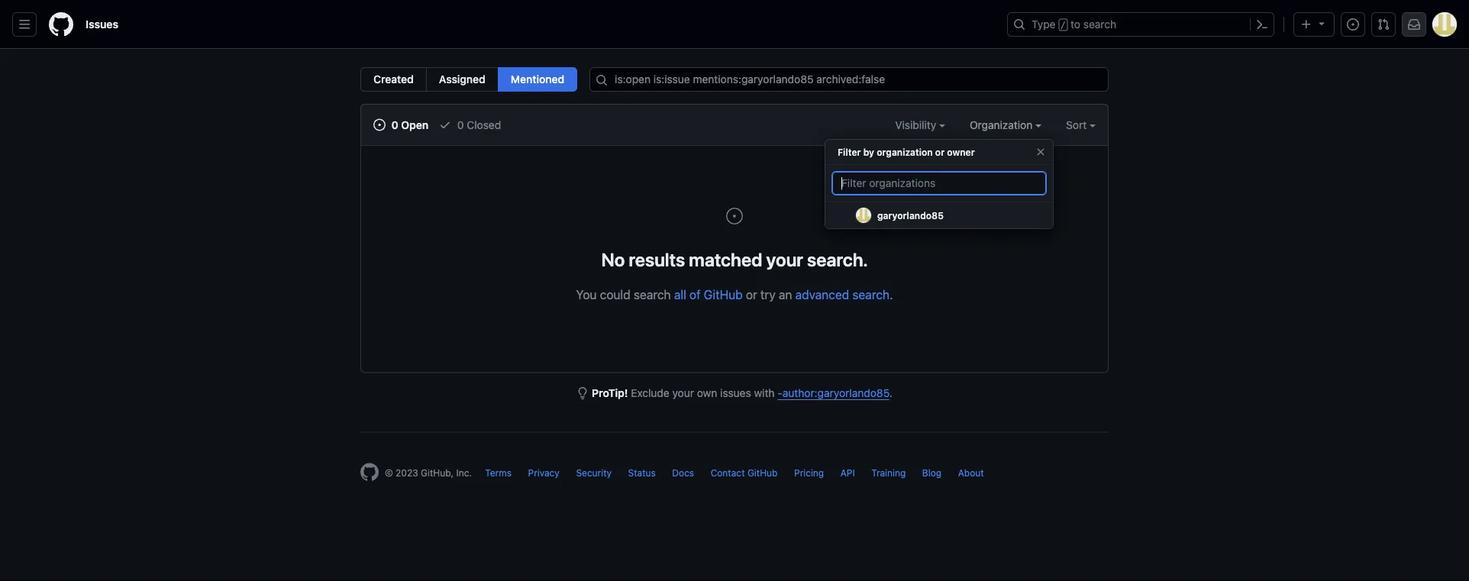Task type: describe. For each thing, give the bounding box(es) containing it.
blog
[[923, 468, 942, 479]]

git pull request image
[[1378, 18, 1390, 31]]

plus image
[[1301, 18, 1313, 31]]

visibility button
[[895, 117, 946, 133]]

Filter organizations text field
[[832, 171, 1047, 196]]

0 for closed
[[457, 118, 464, 131]]

advanced
[[796, 287, 850, 302]]

sort
[[1066, 118, 1087, 131]]

1 horizontal spatial github
[[748, 468, 778, 479]]

protip!
[[592, 387, 628, 399]]

issues
[[86, 18, 118, 31]]

0 vertical spatial issue opened image
[[1347, 18, 1360, 31]]

blog link
[[923, 468, 942, 479]]

pricing
[[794, 468, 824, 479]]

garyorlando85
[[878, 210, 944, 221]]

2023
[[396, 468, 418, 479]]

1 horizontal spatial search
[[853, 287, 890, 302]]

sort button
[[1066, 117, 1096, 133]]

training
[[872, 468, 906, 479]]

privacy
[[528, 468, 560, 479]]

/
[[1061, 20, 1066, 31]]

organization
[[970, 118, 1036, 131]]

2 horizontal spatial search
[[1084, 18, 1117, 31]]

notifications image
[[1409, 18, 1421, 31]]

owner
[[947, 147, 975, 157]]

advanced search link
[[796, 287, 890, 302]]

©
[[385, 468, 393, 479]]

github,
[[421, 468, 454, 479]]

filter
[[838, 147, 861, 157]]

training link
[[872, 468, 906, 479]]

about
[[958, 468, 984, 479]]

organization button
[[970, 117, 1042, 133]]

docs link
[[672, 468, 694, 479]]

filter by organization or owner
[[838, 147, 975, 157]]

issue opened image inside 0 open link
[[374, 119, 386, 131]]

0 horizontal spatial homepage image
[[49, 12, 73, 37]]

1 vertical spatial .
[[890, 387, 893, 399]]

status link
[[628, 468, 656, 479]]

type
[[1032, 18, 1056, 31]]

0 vertical spatial .
[[890, 287, 893, 302]]

terms
[[485, 468, 512, 479]]

@garyorlando85 image
[[856, 208, 872, 223]]

api link
[[841, 468, 855, 479]]

matched
[[689, 249, 763, 270]]

visibility
[[895, 118, 940, 131]]

no
[[601, 249, 625, 270]]

contact github
[[711, 468, 778, 479]]

own
[[697, 387, 718, 399]]

could
[[600, 287, 631, 302]]

0 horizontal spatial github
[[704, 287, 743, 302]]

close menu image
[[1035, 146, 1047, 158]]

1 vertical spatial homepage image
[[361, 463, 379, 482]]

issues
[[720, 387, 751, 399]]

contact
[[711, 468, 745, 479]]

status
[[628, 468, 656, 479]]



Task type: locate. For each thing, give the bounding box(es) containing it.
search image
[[596, 74, 608, 86]]

0 vertical spatial homepage image
[[49, 12, 73, 37]]

0 horizontal spatial 0
[[392, 118, 399, 131]]

0
[[392, 118, 399, 131], [457, 118, 464, 131]]

0 horizontal spatial your
[[673, 387, 694, 399]]

triangle down image
[[1316, 17, 1328, 29]]

you
[[576, 287, 597, 302]]

2 vertical spatial issue opened image
[[726, 207, 744, 225]]

author:garyorlando85
[[783, 387, 890, 399]]

docs
[[672, 468, 694, 479]]

1 horizontal spatial 0
[[457, 118, 464, 131]]

or
[[936, 147, 945, 157], [746, 287, 758, 302]]

about link
[[958, 468, 984, 479]]

homepage image
[[49, 12, 73, 37], [361, 463, 379, 482]]

1 vertical spatial issue opened image
[[374, 119, 386, 131]]

issue opened image
[[1347, 18, 1360, 31], [374, 119, 386, 131], [726, 207, 744, 225]]

to
[[1071, 18, 1081, 31]]

created
[[374, 73, 414, 86]]

check image
[[439, 119, 452, 131]]

Issues search field
[[590, 67, 1109, 92]]

security link
[[576, 468, 612, 479]]

1 vertical spatial or
[[746, 287, 758, 302]]

0 horizontal spatial search
[[634, 287, 671, 302]]

-author:garyorlando85 link
[[778, 387, 890, 399]]

search down search.
[[853, 287, 890, 302]]

exclude
[[631, 387, 670, 399]]

security
[[576, 468, 612, 479]]

2 0 from the left
[[457, 118, 464, 131]]

0 for open
[[392, 118, 399, 131]]

search right to
[[1084, 18, 1117, 31]]

0 vertical spatial github
[[704, 287, 743, 302]]

garyorlando85 link
[[826, 202, 1053, 229]]

© 2023 github, inc.
[[385, 468, 472, 479]]

0 left open in the left top of the page
[[392, 118, 399, 131]]

with
[[754, 387, 775, 399]]

assigned
[[439, 73, 486, 86]]

try
[[761, 287, 776, 302]]

1 horizontal spatial or
[[936, 147, 945, 157]]

inc.
[[456, 468, 472, 479]]

your left own
[[673, 387, 694, 399]]

light bulb image
[[577, 387, 589, 399]]

by
[[864, 147, 875, 157]]

1 horizontal spatial your
[[767, 249, 803, 270]]

0 right check 'icon'
[[457, 118, 464, 131]]

.
[[890, 287, 893, 302], [890, 387, 893, 399]]

github right of
[[704, 287, 743, 302]]

of
[[690, 287, 701, 302]]

2 horizontal spatial issue opened image
[[1347, 18, 1360, 31]]

0 horizontal spatial or
[[746, 287, 758, 302]]

github right contact
[[748, 468, 778, 479]]

api
[[841, 468, 855, 479]]

issue opened image up no results matched your search.
[[726, 207, 744, 225]]

0 vertical spatial your
[[767, 249, 803, 270]]

pricing link
[[794, 468, 824, 479]]

0 closed
[[455, 118, 501, 131]]

issue opened image left 0 open
[[374, 119, 386, 131]]

homepage image left issues on the left of page
[[49, 12, 73, 37]]

1 vertical spatial your
[[673, 387, 694, 399]]

your up an
[[767, 249, 803, 270]]

1 horizontal spatial issue opened image
[[726, 207, 744, 225]]

results
[[629, 249, 685, 270]]

terms link
[[485, 468, 512, 479]]

no results matched your search.
[[601, 249, 868, 270]]

issues element
[[361, 67, 578, 92]]

0 closed link
[[439, 117, 501, 133]]

all
[[674, 287, 687, 302]]

open
[[401, 118, 429, 131]]

0 open
[[389, 118, 429, 131]]

closed
[[467, 118, 501, 131]]

or left owner
[[936, 147, 945, 157]]

footer
[[348, 432, 1121, 520]]

-
[[778, 387, 783, 399]]

0 horizontal spatial issue opened image
[[374, 119, 386, 131]]

homepage image left "©"
[[361, 463, 379, 482]]

github
[[704, 287, 743, 302], [748, 468, 778, 479]]

type / to search
[[1032, 18, 1117, 31]]

search
[[1084, 18, 1117, 31], [634, 287, 671, 302], [853, 287, 890, 302]]

footer containing © 2023 github, inc.
[[348, 432, 1121, 520]]

assigned link
[[426, 67, 499, 92]]

1 horizontal spatial homepage image
[[361, 463, 379, 482]]

issue opened image left git pull request image
[[1347, 18, 1360, 31]]

an
[[779, 287, 792, 302]]

0 open link
[[374, 117, 429, 133]]

your
[[767, 249, 803, 270], [673, 387, 694, 399]]

search.
[[807, 249, 868, 270]]

or left try
[[746, 287, 758, 302]]

organization
[[877, 147, 933, 157]]

protip! exclude your own issues with -author:garyorlando85 .
[[592, 387, 893, 399]]

Search all issues text field
[[590, 67, 1109, 92]]

1 vertical spatial github
[[748, 468, 778, 479]]

search left all
[[634, 287, 671, 302]]

created link
[[361, 67, 427, 92]]

privacy link
[[528, 468, 560, 479]]

1 0 from the left
[[392, 118, 399, 131]]

all of github link
[[674, 287, 743, 302]]

you could search all of github or try an advanced search .
[[576, 287, 893, 302]]

contact github link
[[711, 468, 778, 479]]

command palette image
[[1257, 18, 1269, 31]]

0 vertical spatial or
[[936, 147, 945, 157]]



Task type: vqa. For each thing, say whether or not it's contained in the screenshot.
Blog
yes



